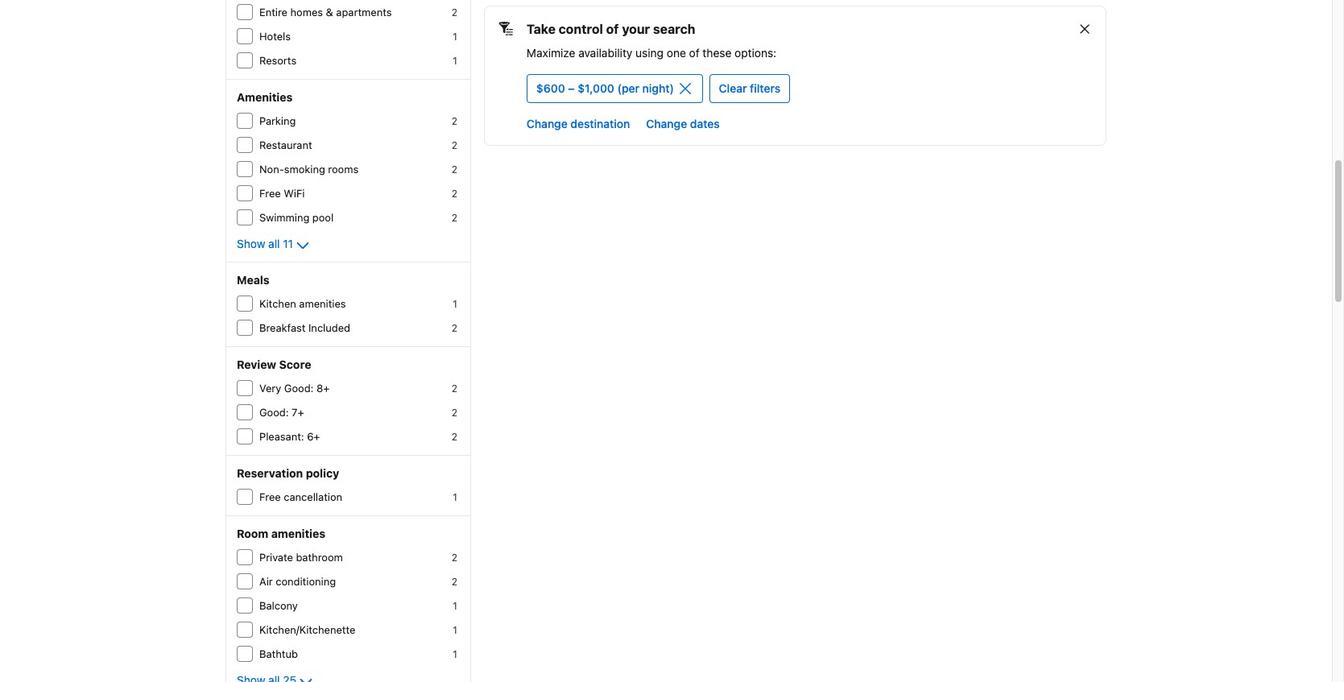 Task type: locate. For each thing, give the bounding box(es) containing it.
good:
[[284, 382, 314, 395], [259, 406, 289, 419]]

$600 – $1,000 (per night)
[[536, 81, 674, 95]]

1 for free cancellation
[[453, 491, 457, 503]]

1 for kitchen/kitchenette
[[453, 624, 457, 636]]

cancellation
[[284, 490, 342, 503]]

0 vertical spatial amenities
[[299, 297, 346, 310]]

free wifi
[[259, 187, 305, 200]]

apartments
[[336, 6, 392, 19]]

11 2 from the top
[[451, 552, 457, 564]]

take control of your search
[[527, 22, 695, 36]]

1 vertical spatial free
[[259, 490, 281, 503]]

1
[[453, 31, 457, 43], [453, 55, 457, 67], [453, 298, 457, 310], [453, 491, 457, 503], [453, 600, 457, 612], [453, 624, 457, 636], [453, 648, 457, 660]]

of
[[606, 22, 619, 36], [689, 46, 700, 60]]

2 for parking
[[451, 115, 457, 127]]

swimming
[[259, 211, 309, 224]]

2 for non-smoking rooms
[[451, 163, 457, 176]]

1 for bathtub
[[453, 648, 457, 660]]

entire
[[259, 6, 288, 19]]

6+
[[307, 430, 320, 443]]

good: left 7+ on the bottom left
[[259, 406, 289, 419]]

1 vertical spatial amenities
[[271, 527, 325, 540]]

2 for restaurant
[[451, 139, 457, 151]]

1 change from the left
[[527, 117, 568, 131]]

9 2 from the top
[[451, 407, 457, 419]]

rooms
[[328, 163, 359, 176]]

amenities for room amenities
[[271, 527, 325, 540]]

1 1 from the top
[[453, 31, 457, 43]]

(per
[[617, 81, 639, 95]]

8+
[[316, 382, 330, 395]]

free left wifi
[[259, 187, 281, 200]]

change down $600
[[527, 117, 568, 131]]

reservation policy
[[237, 466, 339, 480]]

free down reservation
[[259, 490, 281, 503]]

7 1 from the top
[[453, 648, 457, 660]]

smoking
[[284, 163, 325, 176]]

3 1 from the top
[[453, 298, 457, 310]]

private
[[259, 551, 293, 564]]

non-smoking rooms
[[259, 163, 359, 176]]

entire homes & apartments
[[259, 6, 392, 19]]

4 2 from the top
[[451, 163, 457, 176]]

2 for breakfast included
[[451, 322, 457, 334]]

maximize
[[527, 46, 575, 60]]

clear filters button
[[709, 74, 790, 103]]

1 free from the top
[[259, 187, 281, 200]]

5 1 from the top
[[453, 600, 457, 612]]

amenities up included
[[299, 297, 346, 310]]

pool
[[312, 211, 334, 224]]

8 2 from the top
[[451, 383, 457, 395]]

restaurant
[[259, 139, 312, 151]]

2
[[451, 6, 457, 19], [451, 115, 457, 127], [451, 139, 457, 151], [451, 163, 457, 176], [451, 188, 457, 200], [451, 212, 457, 224], [451, 322, 457, 334], [451, 383, 457, 395], [451, 407, 457, 419], [451, 431, 457, 443], [451, 552, 457, 564], [451, 576, 457, 588]]

review
[[237, 358, 276, 371]]

change inside button
[[527, 117, 568, 131]]

change for change dates
[[646, 117, 687, 131]]

kitchen amenities
[[259, 297, 346, 310]]

included
[[308, 321, 350, 334]]

amenities up the private bathroom at the left of the page
[[271, 527, 325, 540]]

change for change destination
[[527, 117, 568, 131]]

using
[[636, 46, 664, 60]]

amenities
[[299, 297, 346, 310], [271, 527, 325, 540]]

of left the your
[[606, 22, 619, 36]]

reservation
[[237, 466, 303, 480]]

parking
[[259, 114, 296, 127]]

of right the "one"
[[689, 46, 700, 60]]

change inside button
[[646, 117, 687, 131]]

1 vertical spatial of
[[689, 46, 700, 60]]

1 for hotels
[[453, 31, 457, 43]]

change dates button
[[640, 110, 726, 139]]

5 2 from the top
[[451, 188, 457, 200]]

7 2 from the top
[[451, 322, 457, 334]]

7+
[[292, 406, 304, 419]]

change destination button
[[520, 110, 636, 139]]

0 horizontal spatial of
[[606, 22, 619, 36]]

your
[[622, 22, 650, 36]]

availability
[[578, 46, 632, 60]]

0 vertical spatial free
[[259, 187, 281, 200]]

1 for balcony
[[453, 600, 457, 612]]

2 free from the top
[[259, 490, 281, 503]]

0 horizontal spatial change
[[527, 117, 568, 131]]

2 change from the left
[[646, 117, 687, 131]]

filters
[[750, 81, 781, 95]]

change
[[527, 117, 568, 131], [646, 117, 687, 131]]

2 for very good: 8+
[[451, 383, 457, 395]]

6 2 from the top
[[451, 212, 457, 224]]

show
[[237, 237, 265, 250]]

conditioning
[[276, 575, 336, 588]]

free
[[259, 187, 281, 200], [259, 490, 281, 503]]

1 horizontal spatial change
[[646, 117, 687, 131]]

free for free cancellation
[[259, 490, 281, 503]]

10 2 from the top
[[451, 431, 457, 443]]

change down night)
[[646, 117, 687, 131]]

air
[[259, 575, 273, 588]]

4 1 from the top
[[453, 491, 457, 503]]

1 for kitchen amenities
[[453, 298, 457, 310]]

good: down score
[[284, 382, 314, 395]]

2 for pleasant: 6+
[[451, 431, 457, 443]]

1 2 from the top
[[451, 6, 457, 19]]

2 2 from the top
[[451, 115, 457, 127]]

12 2 from the top
[[451, 576, 457, 588]]

wifi
[[284, 187, 305, 200]]

0 vertical spatial of
[[606, 22, 619, 36]]

3 2 from the top
[[451, 139, 457, 151]]

change destination
[[527, 117, 630, 131]]

2 1 from the top
[[453, 55, 457, 67]]

very good: 8+
[[259, 382, 330, 395]]

amenities
[[237, 90, 293, 104]]

6 1 from the top
[[453, 624, 457, 636]]



Task type: vqa. For each thing, say whether or not it's contained in the screenshot.
the Free related to Free WiFi
yes



Task type: describe. For each thing, give the bounding box(es) containing it.
change dates
[[646, 117, 720, 131]]

kitchen/kitchenette
[[259, 623, 355, 636]]

2 for air conditioning
[[451, 576, 457, 588]]

search
[[653, 22, 695, 36]]

non-
[[259, 163, 284, 176]]

control
[[559, 22, 603, 36]]

show all 11
[[237, 237, 293, 250]]

1 horizontal spatial of
[[689, 46, 700, 60]]

room amenities
[[237, 527, 325, 540]]

very
[[259, 382, 281, 395]]

these
[[703, 46, 732, 60]]

private bathroom
[[259, 551, 343, 564]]

clear
[[719, 81, 747, 95]]

–
[[568, 81, 575, 95]]

1 vertical spatial good:
[[259, 406, 289, 419]]

homes
[[290, 6, 323, 19]]

2 for entire homes & apartments
[[451, 6, 457, 19]]

score
[[279, 358, 311, 371]]

pleasant: 6+
[[259, 430, 320, 443]]

balcony
[[259, 599, 298, 612]]

all
[[268, 237, 280, 250]]

bathtub
[[259, 647, 298, 660]]

1 for resorts
[[453, 55, 457, 67]]

maximize availability using one of these options:
[[527, 46, 777, 60]]

&
[[326, 6, 333, 19]]

dates
[[690, 117, 720, 131]]

2 for free wifi
[[451, 188, 457, 200]]

$1,000
[[578, 81, 614, 95]]

resorts
[[259, 54, 297, 67]]

amenities for kitchen amenities
[[299, 297, 346, 310]]

2 for good: 7+
[[451, 407, 457, 419]]

swimming pool
[[259, 211, 334, 224]]

$600 – $1,000 (per night) button
[[527, 74, 703, 103]]

one
[[667, 46, 686, 60]]

show all 11 button
[[237, 236, 312, 255]]

kitchen
[[259, 297, 296, 310]]

free for free wifi
[[259, 187, 281, 200]]

review score
[[237, 358, 311, 371]]

free cancellation
[[259, 490, 342, 503]]

breakfast
[[259, 321, 306, 334]]

clear filters
[[719, 81, 781, 95]]

0 vertical spatial good:
[[284, 382, 314, 395]]

night)
[[642, 81, 674, 95]]

2 for private bathroom
[[451, 552, 457, 564]]

room
[[237, 527, 268, 540]]

good: 7+
[[259, 406, 304, 419]]

2 for swimming pool
[[451, 212, 457, 224]]

options:
[[735, 46, 777, 60]]

hotels
[[259, 30, 291, 43]]

air conditioning
[[259, 575, 336, 588]]

destination
[[571, 117, 630, 131]]

bathroom
[[296, 551, 343, 564]]

meals
[[237, 273, 270, 287]]

11
[[283, 237, 293, 250]]

breakfast included
[[259, 321, 350, 334]]

policy
[[306, 466, 339, 480]]

pleasant:
[[259, 430, 304, 443]]

$600
[[536, 81, 565, 95]]

take
[[527, 22, 556, 36]]



